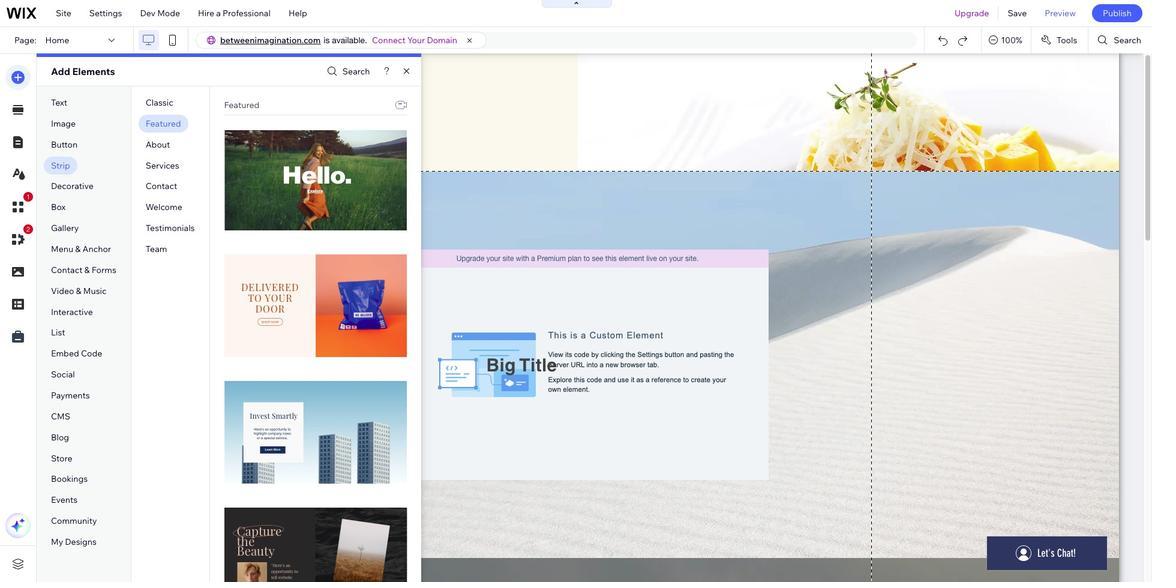 Task type: locate. For each thing, give the bounding box(es) containing it.
box
[[51, 202, 66, 213]]

& left forms at the top of the page
[[84, 265, 90, 275]]

contact up video
[[51, 265, 83, 275]]

video
[[51, 286, 74, 296]]

1 vertical spatial &
[[84, 265, 90, 275]]

featured
[[224, 100, 260, 110], [146, 118, 181, 129]]

publish
[[1103, 8, 1132, 19]]

1 horizontal spatial featured
[[224, 100, 260, 110]]

welcome
[[146, 202, 182, 213]]

embed
[[51, 348, 79, 359]]

& right menu
[[75, 244, 81, 255]]

1 horizontal spatial search button
[[1089, 27, 1153, 53]]

community
[[51, 516, 97, 527]]

1
[[26, 193, 30, 201]]

1 vertical spatial featured
[[146, 118, 181, 129]]

& for menu
[[75, 244, 81, 255]]

& for video
[[76, 286, 81, 296]]

gallery
[[51, 223, 79, 234]]

hire
[[198, 8, 214, 19]]

0 vertical spatial search button
[[1089, 27, 1153, 53]]

2
[[26, 226, 30, 233]]

1 vertical spatial search button
[[324, 63, 370, 80]]

image
[[51, 118, 76, 129]]

blog
[[51, 432, 69, 443]]

settings
[[89, 8, 122, 19]]

0 vertical spatial &
[[75, 244, 81, 255]]

payments
[[51, 390, 90, 401]]

tools
[[1057, 35, 1078, 46]]

1 vertical spatial search
[[343, 66, 370, 77]]

1 horizontal spatial contact
[[146, 181, 177, 192]]

search button
[[1089, 27, 1153, 53], [324, 63, 370, 80]]

domain
[[427, 35, 457, 46]]

search down 'available.'
[[343, 66, 370, 77]]

publish button
[[1093, 4, 1143, 22]]

0 horizontal spatial search button
[[324, 63, 370, 80]]

dev mode
[[140, 8, 180, 19]]

elements
[[72, 65, 115, 77]]

preview
[[1045, 8, 1076, 19]]

0 horizontal spatial contact
[[51, 265, 83, 275]]

contact down services
[[146, 181, 177, 192]]

is available. connect your domain
[[324, 35, 457, 46]]

tools button
[[1032, 27, 1089, 53]]

1 vertical spatial contact
[[51, 265, 83, 275]]

2 button
[[5, 225, 33, 252]]

& right video
[[76, 286, 81, 296]]

search down publish button
[[1114, 35, 1142, 46]]

music
[[83, 286, 107, 296]]

search
[[1114, 35, 1142, 46], [343, 66, 370, 77]]

team
[[146, 244, 167, 255]]

text
[[51, 97, 67, 108]]

1 horizontal spatial search
[[1114, 35, 1142, 46]]

add
[[51, 65, 70, 77]]

&
[[75, 244, 81, 255], [84, 265, 90, 275], [76, 286, 81, 296]]

save
[[1008, 8, 1027, 19]]

search button down the publish
[[1089, 27, 1153, 53]]

0 horizontal spatial search
[[343, 66, 370, 77]]

a
[[216, 8, 221, 19]]

2 vertical spatial &
[[76, 286, 81, 296]]

help
[[289, 8, 307, 19]]

contact
[[146, 181, 177, 192], [51, 265, 83, 275]]

search button down 'available.'
[[324, 63, 370, 80]]

hire a professional
[[198, 8, 271, 19]]

0 vertical spatial contact
[[146, 181, 177, 192]]

services
[[146, 160, 179, 171]]



Task type: describe. For each thing, give the bounding box(es) containing it.
store
[[51, 453, 72, 464]]

my
[[51, 537, 63, 548]]

menu
[[51, 244, 73, 255]]

dev
[[140, 8, 155, 19]]

contact & forms
[[51, 265, 116, 275]]

my designs
[[51, 537, 97, 548]]

home
[[45, 35, 69, 46]]

interactive
[[51, 307, 93, 317]]

mode
[[157, 8, 180, 19]]

professional
[[223, 8, 271, 19]]

save button
[[999, 0, 1036, 26]]

1 button
[[5, 192, 33, 220]]

contact for contact
[[146, 181, 177, 192]]

button
[[51, 139, 78, 150]]

strip
[[51, 160, 70, 171]]

& for contact
[[84, 265, 90, 275]]

video & music
[[51, 286, 107, 296]]

site
[[56, 8, 71, 19]]

forms
[[92, 265, 116, 275]]

social
[[51, 369, 75, 380]]

testimonials
[[146, 223, 195, 234]]

decorative
[[51, 181, 94, 192]]

list
[[51, 327, 65, 338]]

100% button
[[982, 27, 1031, 53]]

classic
[[146, 97, 173, 108]]

preview button
[[1036, 0, 1085, 26]]

code
[[81, 348, 102, 359]]

cms
[[51, 411, 70, 422]]

is
[[324, 35, 330, 45]]

upgrade
[[955, 8, 990, 19]]

100%
[[1001, 35, 1023, 46]]

0 horizontal spatial featured
[[146, 118, 181, 129]]

designs
[[65, 537, 97, 548]]

events
[[51, 495, 78, 506]]

0 vertical spatial featured
[[224, 100, 260, 110]]

betweenimagination.com
[[220, 35, 321, 46]]

about
[[146, 139, 170, 150]]

contact for contact & forms
[[51, 265, 83, 275]]

menu & anchor
[[51, 244, 111, 255]]

add elements
[[51, 65, 115, 77]]

0 vertical spatial search
[[1114, 35, 1142, 46]]

available.
[[332, 35, 367, 45]]

connect
[[372, 35, 406, 46]]

your
[[408, 35, 425, 46]]

bookings
[[51, 474, 88, 485]]

embed code
[[51, 348, 102, 359]]

anchor
[[83, 244, 111, 255]]



Task type: vqa. For each thing, say whether or not it's contained in the screenshot.
Dev Mode
yes



